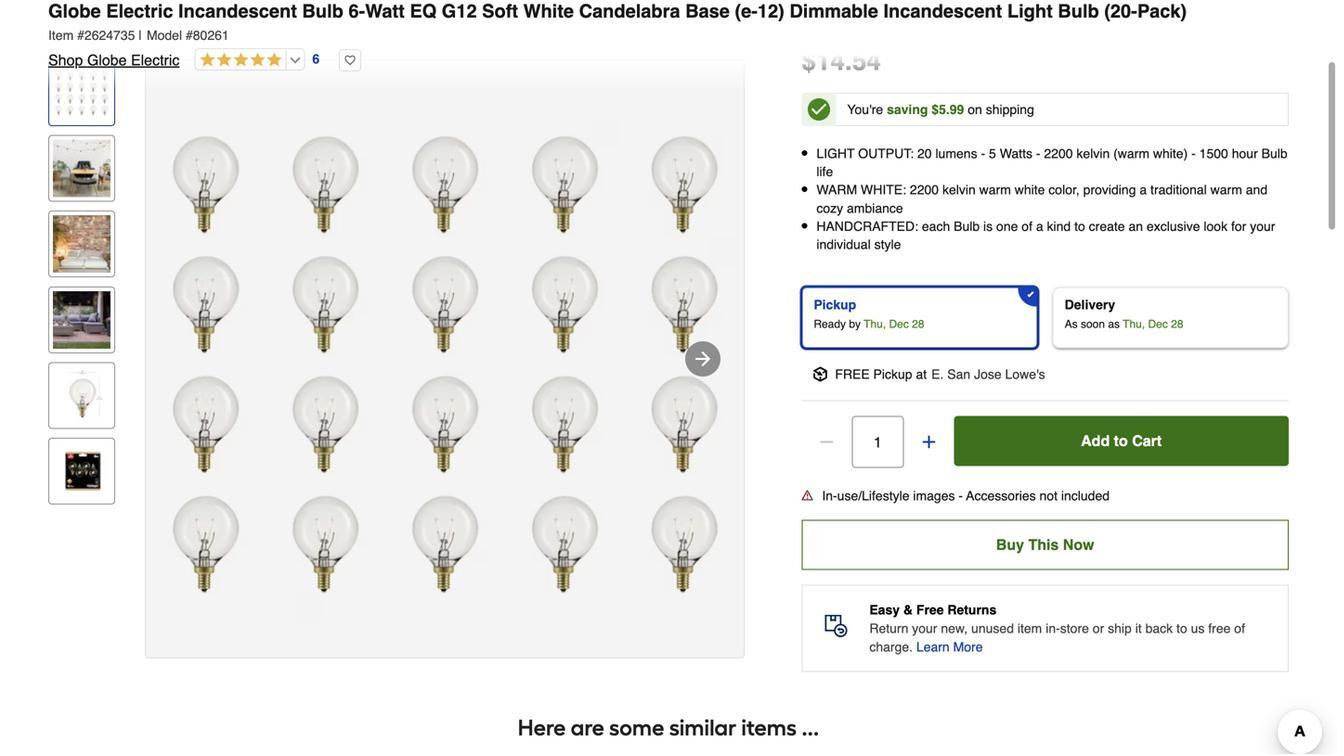 Task type: describe. For each thing, give the bounding box(es) containing it.
$
[[802, 46, 816, 76]]

.
[[845, 46, 852, 76]]

and
[[1246, 183, 1268, 198]]

free
[[835, 367, 870, 382]]

watts
[[1000, 146, 1033, 161]]

unused
[[971, 622, 1014, 637]]

add
[[1081, 433, 1110, 450]]

buy this now button
[[802, 521, 1289, 571]]

thu, inside delivery as soon as thu, dec 28
[[1123, 318, 1145, 331]]

1 # from the left
[[77, 28, 84, 43]]

white
[[1015, 183, 1045, 198]]

some
[[609, 715, 664, 742]]

it
[[1135, 622, 1142, 637]]

life
[[817, 164, 833, 179]]

0 vertical spatial 2200
[[1044, 146, 1073, 161]]

1 vertical spatial 2200
[[910, 183, 939, 198]]

accessories
[[966, 489, 1036, 504]]

is
[[983, 219, 993, 234]]

on
[[968, 102, 982, 117]]

28 inside delivery as soon as thu, dec 28
[[1171, 318, 1184, 331]]

1 vertical spatial globe
[[87, 52, 127, 69]]

0 vertical spatial a
[[1140, 183, 1147, 198]]

white
[[523, 0, 574, 22]]

item
[[1018, 622, 1042, 637]]

2 # from the left
[[186, 28, 193, 43]]

6-
[[349, 0, 365, 22]]

delivery as soon as thu, dec 28
[[1065, 298, 1184, 331]]

12)
[[758, 0, 785, 22]]

check circle filled image
[[808, 98, 830, 121]]

light output: 20 lumens - 5 watts - 2200 kelvin (warm white) - 1500 hour bulb life warm white: 2200 kelvin warm white color, providing a traditional warm and cozy ambiance handcrafted: each bulb is one of a kind to create an exclusive look for your individual style
[[817, 146, 1288, 252]]

at
[[916, 367, 927, 382]]

6
[[312, 52, 320, 67]]

in-use/lifestyle images - accessories not included
[[822, 489, 1110, 504]]

model
[[147, 28, 182, 43]]

similar
[[669, 715, 737, 742]]

ready
[[814, 318, 846, 331]]

4.8 stars image
[[195, 52, 282, 69]]

store
[[1060, 622, 1089, 637]]

light
[[1007, 0, 1053, 22]]

each
[[922, 219, 950, 234]]

globe electric  #80261 - thumbnail6 image
[[53, 443, 111, 501]]

learn more link
[[916, 639, 983, 657]]

option group containing pickup
[[794, 280, 1296, 356]]

&
[[903, 603, 913, 618]]

learn
[[916, 640, 950, 655]]

shop globe electric
[[48, 52, 180, 69]]

watt
[[365, 0, 405, 22]]

- left 5
[[981, 146, 985, 161]]

to inside button
[[1114, 433, 1128, 450]]

easy & free returns return your new, unused item in-store or ship it back to us free of charge.
[[870, 603, 1245, 655]]

white:
[[861, 183, 906, 198]]

(e-
[[735, 0, 758, 22]]

base
[[685, 0, 730, 22]]

lumens
[[936, 146, 977, 161]]

handcrafted:
[[817, 219, 918, 234]]

you're
[[847, 102, 883, 117]]

warning image
[[802, 490, 813, 502]]

1 horizontal spatial kelvin
[[1077, 146, 1110, 161]]

san
[[947, 367, 971, 382]]

2624735
[[84, 28, 135, 43]]

for
[[1231, 219, 1247, 234]]

here are some similar items ... heading
[[48, 710, 1289, 747]]

saving
[[887, 102, 928, 117]]

buy
[[996, 537, 1024, 554]]

shipping
[[986, 102, 1034, 117]]

$5.99
[[932, 102, 964, 117]]

shop
[[48, 52, 83, 69]]

|
[[139, 28, 142, 43]]

create
[[1089, 219, 1125, 234]]

heart outline image
[[339, 49, 361, 72]]

electric inside globe electric incandescent bulb 6-watt eq g12 soft white candelabra base (e-12) dimmable incandescent light bulb (20-pack) item # 2624735 | model # 80261
[[106, 0, 173, 22]]

dimmable
[[790, 0, 878, 22]]

now
[[1063, 537, 1094, 554]]

2 warm from the left
[[1211, 183, 1242, 198]]

individual
[[817, 237, 871, 252]]

1 warm from the left
[[979, 183, 1011, 198]]

globe electric  #80261 - thumbnail2 image
[[53, 140, 111, 197]]

delivery
[[1065, 298, 1115, 313]]

Stepper number input field with increment and decrement buttons number field
[[852, 417, 904, 469]]

your inside "light output: 20 lumens - 5 watts - 2200 kelvin (warm white) - 1500 hour bulb life warm white: 2200 kelvin warm white color, providing a traditional warm and cozy ambiance handcrafted: each bulb is one of a kind to create an exclusive look for your individual style"
[[1250, 219, 1275, 234]]

54
[[852, 46, 881, 76]]

more
[[953, 640, 983, 655]]

light
[[817, 146, 855, 161]]

back
[[1146, 622, 1173, 637]]

free
[[1208, 622, 1231, 637]]

20
[[917, 146, 932, 161]]

candelabra
[[579, 0, 680, 22]]

pack)
[[1137, 0, 1187, 22]]

of inside "light output: 20 lumens - 5 watts - 2200 kelvin (warm white) - 1500 hour bulb life warm white: 2200 kelvin warm white color, providing a traditional warm and cozy ambiance handcrafted: each bulb is one of a kind to create an exclusive look for your individual style"
[[1022, 219, 1033, 234]]

learn more
[[916, 640, 983, 655]]

globe electric  #80261 - thumbnail5 image
[[53, 367, 111, 425]]

one
[[996, 219, 1018, 234]]

plus image
[[920, 433, 938, 452]]

1 vertical spatial pickup
[[873, 367, 912, 382]]

1 vertical spatial electric
[[131, 52, 180, 69]]

item number 2 6 2 4 7 3 5 and model number 8 0 2 6 1 element
[[48, 26, 1289, 45]]

cart
[[1132, 433, 1162, 450]]

style
[[874, 237, 901, 252]]

free pickup at e. san jose lowe's
[[835, 367, 1045, 382]]

(warm
[[1114, 146, 1150, 161]]

add to cart button
[[954, 417, 1289, 467]]

- right images
[[959, 489, 963, 504]]

kind
[[1047, 219, 1071, 234]]

output:
[[858, 146, 914, 161]]



Task type: vqa. For each thing, say whether or not it's contained in the screenshot.
'Returns'
yes



Task type: locate. For each thing, give the bounding box(es) containing it.
buy this now
[[996, 537, 1094, 554]]

0 vertical spatial to
[[1075, 219, 1085, 234]]

ambiance
[[847, 201, 903, 216]]

incandescent up 80261
[[178, 0, 297, 22]]

pickup inside pickup ready by thu, dec 28
[[814, 298, 856, 313]]

are
[[571, 715, 604, 742]]

1 vertical spatial your
[[912, 622, 937, 637]]

new,
[[941, 622, 968, 637]]

0 horizontal spatial incandescent
[[178, 0, 297, 22]]

2 vertical spatial to
[[1177, 622, 1187, 637]]

incandescent left light
[[884, 0, 1002, 22]]

1 28 from the left
[[912, 318, 924, 331]]

1 horizontal spatial to
[[1114, 433, 1128, 450]]

0 vertical spatial electric
[[106, 0, 173, 22]]

not
[[1040, 489, 1058, 504]]

returns
[[948, 603, 997, 618]]

0 horizontal spatial dec
[[889, 318, 909, 331]]

or
[[1093, 622, 1104, 637]]

electric down 'model'
[[131, 52, 180, 69]]

globe up the item on the top left
[[48, 0, 101, 22]]

globe electric incandescent bulb 6-watt eq g12 soft white candelabra base (e-12) dimmable incandescent light bulb (20-pack) item # 2624735 | model # 80261
[[48, 0, 1187, 43]]

pickup up the ready
[[814, 298, 856, 313]]

a right providing
[[1140, 183, 1147, 198]]

option group
[[794, 280, 1296, 356]]

globe electric  #80261 - thumbnail4 image
[[53, 291, 111, 349]]

providing
[[1083, 183, 1136, 198]]

80261
[[193, 28, 229, 43]]

2 incandescent from the left
[[884, 0, 1002, 22]]

your right for
[[1250, 219, 1275, 234]]

your inside easy & free returns return your new, unused item in-store or ship it back to us free of charge.
[[912, 622, 937, 637]]

1 horizontal spatial 28
[[1171, 318, 1184, 331]]

1 vertical spatial a
[[1036, 219, 1043, 234]]

globe electric  #80261 - thumbnail3 image
[[53, 216, 111, 273]]

dec right by
[[889, 318, 909, 331]]

of inside easy & free returns return your new, unused item in-store or ship it back to us free of charge.
[[1234, 622, 1245, 637]]

28 up 'at'
[[912, 318, 924, 331]]

2200 up color,
[[1044, 146, 1073, 161]]

incandescent
[[178, 0, 297, 22], [884, 0, 1002, 22]]

1 horizontal spatial warm
[[1211, 183, 1242, 198]]

white)
[[1153, 146, 1188, 161]]

1 vertical spatial of
[[1234, 622, 1245, 637]]

1 horizontal spatial your
[[1250, 219, 1275, 234]]

warm left white
[[979, 183, 1011, 198]]

items
[[741, 715, 797, 742]]

your down free
[[912, 622, 937, 637]]

- right "watts"
[[1036, 146, 1041, 161]]

bulb left 6-
[[302, 0, 343, 22]]

pickup ready by thu, dec 28
[[814, 298, 924, 331]]

bulb left (20-
[[1058, 0, 1099, 22]]

0 vertical spatial globe
[[48, 0, 101, 22]]

thu, right by
[[864, 318, 886, 331]]

color,
[[1049, 183, 1080, 198]]

jose
[[974, 367, 1002, 382]]

0 vertical spatial of
[[1022, 219, 1033, 234]]

kelvin down "lumens"
[[943, 183, 976, 198]]

arrow right image
[[692, 348, 714, 371]]

kelvin
[[1077, 146, 1110, 161], [943, 183, 976, 198]]

globe inside globe electric incandescent bulb 6-watt eq g12 soft white candelabra base (e-12) dimmable incandescent light bulb (20-pack) item # 2624735 | model # 80261
[[48, 0, 101, 22]]

traditional
[[1151, 183, 1207, 198]]

1 horizontal spatial of
[[1234, 622, 1245, 637]]

globe
[[48, 0, 101, 22], [87, 52, 127, 69]]

...
[[802, 715, 819, 742]]

2200 down 20
[[910, 183, 939, 198]]

1 horizontal spatial #
[[186, 28, 193, 43]]

dec inside delivery as soon as thu, dec 28
[[1148, 318, 1168, 331]]

0 vertical spatial your
[[1250, 219, 1275, 234]]

thu,
[[864, 318, 886, 331], [1123, 318, 1145, 331]]

here are some similar items ...
[[518, 715, 819, 742]]

by
[[849, 318, 861, 331]]

included
[[1061, 489, 1110, 504]]

soon
[[1081, 318, 1105, 331]]

add to cart
[[1081, 433, 1162, 450]]

28 right as
[[1171, 318, 1184, 331]]

item
[[48, 28, 74, 43]]

globe electric  #80261 - thumbnail image
[[53, 64, 111, 122]]

eq
[[410, 0, 437, 22]]

0 horizontal spatial thu,
[[864, 318, 886, 331]]

0 horizontal spatial to
[[1075, 219, 1085, 234]]

0 vertical spatial kelvin
[[1077, 146, 1110, 161]]

# right 'model'
[[186, 28, 193, 43]]

0 horizontal spatial pickup
[[814, 298, 856, 313]]

thu, inside pickup ready by thu, dec 28
[[864, 318, 886, 331]]

charge.
[[870, 640, 913, 655]]

in-
[[822, 489, 837, 504]]

0 horizontal spatial of
[[1022, 219, 1033, 234]]

bulb left the is
[[954, 219, 980, 234]]

globe electric  #80261 image
[[146, 60, 744, 658]]

1 horizontal spatial thu,
[[1123, 318, 1145, 331]]

1 horizontal spatial 2200
[[1044, 146, 1073, 161]]

globe down the '2624735'
[[87, 52, 127, 69]]

to left us on the right bottom of the page
[[1177, 622, 1187, 637]]

warm
[[817, 183, 857, 198]]

0 horizontal spatial kelvin
[[943, 183, 976, 198]]

1 horizontal spatial pickup
[[873, 367, 912, 382]]

exclusive
[[1147, 219, 1200, 234]]

to inside easy & free returns return your new, unused item in-store or ship it back to us free of charge.
[[1177, 622, 1187, 637]]

0 horizontal spatial a
[[1036, 219, 1043, 234]]

as
[[1108, 318, 1120, 331]]

dec
[[889, 318, 909, 331], [1148, 318, 1168, 331]]

electric up '|'
[[106, 0, 173, 22]]

g12
[[442, 0, 477, 22]]

0 horizontal spatial your
[[912, 622, 937, 637]]

1 horizontal spatial a
[[1140, 183, 1147, 198]]

lowe's
[[1005, 367, 1045, 382]]

images
[[913, 489, 955, 504]]

2 thu, from the left
[[1123, 318, 1145, 331]]

$ 14 . 54
[[802, 46, 881, 76]]

thu, right as
[[1123, 318, 1145, 331]]

0 vertical spatial pickup
[[814, 298, 856, 313]]

to right add
[[1114, 433, 1128, 450]]

28
[[912, 318, 924, 331], [1171, 318, 1184, 331]]

to right "kind"
[[1075, 219, 1085, 234]]

(20-
[[1104, 0, 1137, 22]]

kelvin left (warm
[[1077, 146, 1110, 161]]

look
[[1204, 219, 1228, 234]]

bulb right hour
[[1262, 146, 1288, 161]]

28 inside pickup ready by thu, dec 28
[[912, 318, 924, 331]]

dec right as
[[1148, 318, 1168, 331]]

free
[[916, 603, 944, 618]]

a left "kind"
[[1036, 219, 1043, 234]]

soft
[[482, 0, 518, 22]]

pickup left 'at'
[[873, 367, 912, 382]]

1 vertical spatial to
[[1114, 433, 1128, 450]]

ship
[[1108, 622, 1132, 637]]

2 28 from the left
[[1171, 318, 1184, 331]]

hour
[[1232, 146, 1258, 161]]

1 incandescent from the left
[[178, 0, 297, 22]]

minus image
[[818, 433, 836, 452]]

in-
[[1046, 622, 1060, 637]]

dec inside pickup ready by thu, dec 28
[[889, 318, 909, 331]]

here
[[518, 715, 566, 742]]

0 horizontal spatial 2200
[[910, 183, 939, 198]]

1 dec from the left
[[889, 318, 909, 331]]

1 horizontal spatial dec
[[1148, 318, 1168, 331]]

- left 1500
[[1192, 146, 1196, 161]]

# right the item on the top left
[[77, 28, 84, 43]]

1500
[[1200, 146, 1228, 161]]

electric
[[106, 0, 173, 22], [131, 52, 180, 69]]

1 thu, from the left
[[864, 318, 886, 331]]

0 horizontal spatial warm
[[979, 183, 1011, 198]]

1 horizontal spatial incandescent
[[884, 0, 1002, 22]]

to inside "light output: 20 lumens - 5 watts - 2200 kelvin (warm white) - 1500 hour bulb life warm white: 2200 kelvin warm white color, providing a traditional warm and cozy ambiance handcrafted: each bulb is one of a kind to create an exclusive look for your individual style"
[[1075, 219, 1085, 234]]

2 horizontal spatial to
[[1177, 622, 1187, 637]]

of
[[1022, 219, 1033, 234], [1234, 622, 1245, 637]]

warm left 'and'
[[1211, 183, 1242, 198]]

an
[[1129, 219, 1143, 234]]

0 horizontal spatial #
[[77, 28, 84, 43]]

this
[[1028, 537, 1059, 554]]

2 dec from the left
[[1148, 318, 1168, 331]]

us
[[1191, 622, 1205, 637]]

as
[[1065, 318, 1078, 331]]

14
[[816, 46, 845, 76]]

0 horizontal spatial 28
[[912, 318, 924, 331]]

you're saving $5.99 on shipping
[[847, 102, 1034, 117]]

cozy
[[817, 201, 843, 216]]

of right free
[[1234, 622, 1245, 637]]

1 vertical spatial kelvin
[[943, 183, 976, 198]]

bulb
[[302, 0, 343, 22], [1058, 0, 1099, 22], [1262, 146, 1288, 161], [954, 219, 980, 234]]

of right one
[[1022, 219, 1033, 234]]

pickup image
[[813, 367, 828, 382]]



